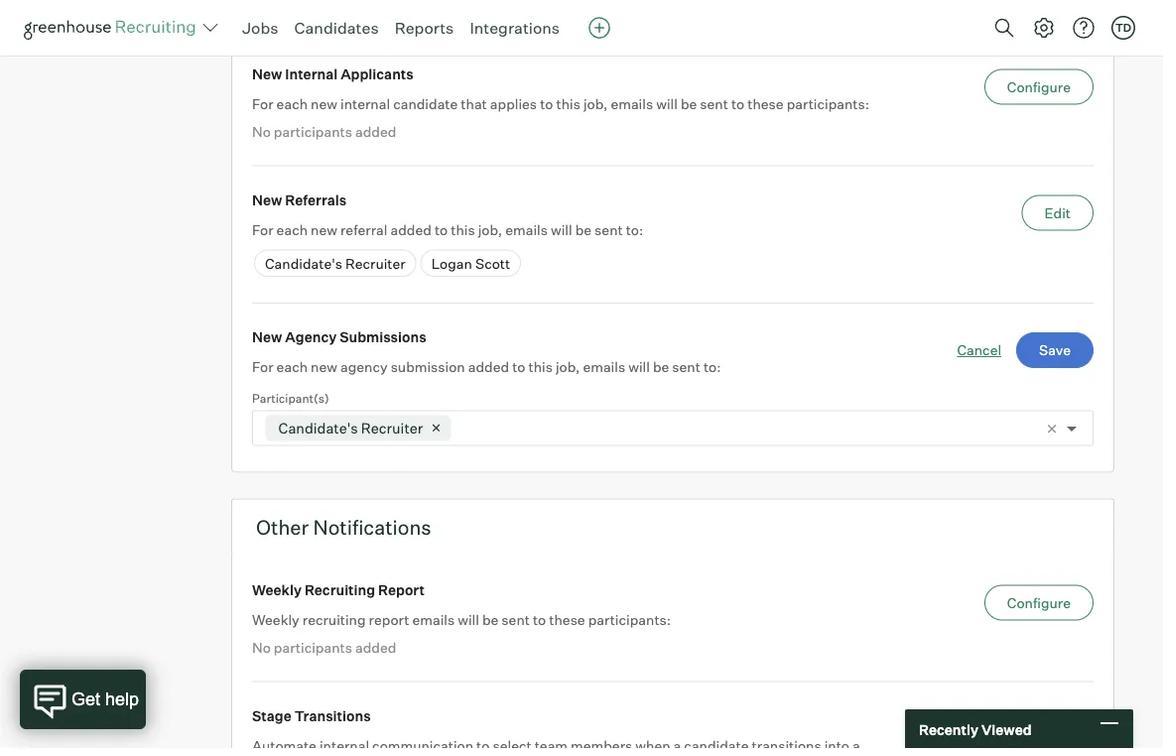 Task type: describe. For each thing, give the bounding box(es) containing it.
internal
[[340, 95, 390, 112]]

new for new referrals
[[252, 191, 282, 209]]

referrals
[[285, 191, 347, 209]]

new agency submissions
[[252, 329, 426, 346]]

add
[[965, 720, 992, 738]]

applicants
[[341, 65, 414, 83]]

for each new referral added to this job, emails will be sent to:
[[252, 221, 643, 238]]

0 horizontal spatial job,
[[478, 221, 502, 238]]

recruiting
[[305, 581, 375, 599]]

edit
[[1045, 204, 1071, 221]]

participants for each
[[274, 123, 352, 140]]

greenhouse recruiting image
[[24, 16, 202, 40]]

recruiting
[[302, 611, 366, 628]]

edit button
[[1022, 195, 1094, 231]]

0 vertical spatial recruiter
[[345, 255, 406, 272]]

each for internal
[[276, 95, 308, 112]]

configure for for each new internal candidate that applies to this job, emails will be sent to these participants:
[[1007, 78, 1071, 95]]

transitions
[[294, 707, 371, 725]]

that
[[461, 95, 487, 112]]

for for for each new internal candidate that applies to this job, emails will be sent to these participants:
[[252, 95, 273, 112]]

notifications
[[313, 515, 431, 540]]

candidates link
[[294, 18, 379, 38]]

stage
[[252, 707, 292, 725]]

configure button for for each new internal candidate that applies to this job, emails will be sent to these participants:
[[984, 69, 1094, 105]]

no for for
[[252, 123, 271, 140]]

report
[[378, 581, 425, 599]]

new for referral
[[311, 221, 337, 238]]

new for internal
[[311, 95, 337, 112]]

1 vertical spatial participants:
[[588, 611, 671, 628]]

cancel
[[957, 342, 1001, 359]]

agency
[[285, 329, 337, 346]]

for each new agency submission added to this job, emails will be sent to:
[[252, 358, 721, 376]]

viewed
[[981, 721, 1032, 738]]

candidate
[[393, 95, 458, 112]]

add notification button
[[942, 711, 1094, 747]]

search image
[[992, 16, 1016, 40]]

each for referrals
[[276, 221, 308, 238]]

0 vertical spatial these
[[747, 95, 784, 112]]

applies
[[490, 95, 537, 112]]

participants for recruiting
[[274, 639, 352, 656]]

candidates
[[294, 18, 379, 38]]

added down internal
[[355, 123, 396, 140]]

jobs
[[242, 18, 278, 38]]

0 vertical spatial participants:
[[787, 95, 869, 112]]

1 vertical spatial recruiter
[[361, 419, 423, 437]]

1 vertical spatial these
[[549, 611, 585, 628]]

td button
[[1111, 16, 1135, 40]]

added right referral
[[391, 221, 432, 238]]

new referrals
[[252, 191, 347, 209]]

recently
[[919, 721, 978, 738]]

configure image
[[1032, 16, 1056, 40]]



Task type: locate. For each thing, give the bounding box(es) containing it.
2 vertical spatial new
[[252, 329, 282, 346]]

weekly for weekly recruiting report emails will be sent to these participants:
[[252, 611, 299, 628]]

td button
[[1107, 12, 1139, 44]]

3 for from the top
[[252, 358, 273, 376]]

0 vertical spatial weekly
[[252, 581, 302, 599]]

0 horizontal spatial participants:
[[588, 611, 671, 628]]

1 vertical spatial each
[[276, 221, 308, 238]]

these
[[747, 95, 784, 112], [549, 611, 585, 628]]

1 horizontal spatial this
[[528, 358, 553, 376]]

1 vertical spatial candidate's
[[278, 419, 358, 437]]

stage transitions
[[252, 707, 371, 725]]

job,
[[583, 95, 608, 112], [478, 221, 502, 238], [556, 358, 580, 376]]

0 vertical spatial candidate's
[[265, 255, 342, 272]]

weekly recruiting report emails will be sent to these participants:
[[252, 611, 671, 628]]

1 horizontal spatial these
[[747, 95, 784, 112]]

candidate's down new referrals
[[265, 255, 342, 272]]

1 horizontal spatial job,
[[556, 358, 580, 376]]

weekly for weekly recruiting report
[[252, 581, 302, 599]]

1 vertical spatial configure button
[[984, 585, 1094, 621]]

0 vertical spatial configure
[[1007, 78, 1071, 95]]

submission
[[391, 358, 465, 376]]

be
[[681, 95, 697, 112], [575, 221, 592, 238], [653, 358, 669, 376], [482, 611, 498, 628]]

no participants added down the recruiting
[[252, 639, 396, 656]]

2 vertical spatial each
[[276, 358, 308, 376]]

this
[[556, 95, 580, 112], [451, 221, 475, 238], [528, 358, 553, 376]]

for for for each new agency submission added to this job, emails will be sent to:
[[252, 358, 273, 376]]

new down agency
[[311, 358, 337, 376]]

1 vertical spatial no
[[252, 639, 271, 656]]

notification
[[995, 720, 1071, 738]]

2 each from the top
[[276, 221, 308, 238]]

2 new from the top
[[311, 221, 337, 238]]

weekly
[[252, 581, 302, 599], [252, 611, 299, 628]]

1 horizontal spatial to:
[[703, 358, 721, 376]]

1 no from the top
[[252, 123, 271, 140]]

0 vertical spatial no
[[252, 123, 271, 140]]

no
[[252, 123, 271, 140], [252, 639, 271, 656]]

3 new from the top
[[311, 358, 337, 376]]

3 each from the top
[[276, 358, 308, 376]]

new down referrals
[[311, 221, 337, 238]]

no participants added down internal
[[252, 123, 396, 140]]

2 participants from the top
[[274, 639, 352, 656]]

added down report
[[355, 639, 396, 656]]

added
[[355, 123, 396, 140], [391, 221, 432, 238], [468, 358, 509, 376], [355, 639, 396, 656]]

1 vertical spatial participants
[[274, 639, 352, 656]]

cancel link
[[957, 341, 1001, 360]]

candidate's recruiter
[[265, 255, 406, 272], [278, 419, 423, 437]]

recruiter down agency
[[361, 419, 423, 437]]

weekly down other
[[252, 581, 302, 599]]

1 vertical spatial for
[[252, 221, 273, 238]]

configure button
[[984, 69, 1094, 105], [984, 585, 1094, 621]]

sent
[[700, 95, 728, 112], [595, 221, 623, 238], [672, 358, 700, 376], [501, 611, 530, 628]]

configure for weekly recruiting report emails will be sent to these participants:
[[1007, 594, 1071, 611]]

report
[[369, 611, 409, 628]]

reports
[[395, 18, 454, 38]]

2 weekly from the top
[[252, 611, 299, 628]]

1 new from the top
[[252, 65, 282, 83]]

1 vertical spatial new
[[311, 221, 337, 238]]

recruiter down referral
[[345, 255, 406, 272]]

2 for from the top
[[252, 221, 273, 238]]

1 new from the top
[[311, 95, 337, 112]]

no up stage at the bottom of page
[[252, 639, 271, 656]]

0 vertical spatial for
[[252, 95, 273, 112]]

2 vertical spatial job,
[[556, 358, 580, 376]]

configure button for weekly recruiting report emails will be sent to these participants:
[[984, 585, 1094, 621]]

candidate's recruiter down referral
[[265, 255, 406, 272]]

new for new internal applicants
[[252, 65, 282, 83]]

2 horizontal spatial job,
[[583, 95, 608, 112]]

3 new from the top
[[252, 329, 282, 346]]

0 vertical spatial configure button
[[984, 69, 1094, 105]]

each down new referrals
[[276, 221, 308, 238]]

1 vertical spatial new
[[252, 191, 282, 209]]

recruiter
[[345, 255, 406, 272], [361, 419, 423, 437]]

1 weekly from the top
[[252, 581, 302, 599]]

new left agency
[[252, 329, 282, 346]]

1 configure button from the top
[[984, 69, 1094, 105]]

0 vertical spatial new
[[252, 65, 282, 83]]

new
[[311, 95, 337, 112], [311, 221, 337, 238], [311, 358, 337, 376]]

2 configure button from the top
[[984, 585, 1094, 621]]

recently viewed
[[919, 721, 1032, 738]]

for up participant(s) on the bottom left of page
[[252, 358, 273, 376]]

2 no from the top
[[252, 639, 271, 656]]

1 vertical spatial to:
[[703, 358, 721, 376]]

2 vertical spatial new
[[311, 358, 337, 376]]

new for agency
[[311, 358, 337, 376]]

new left internal
[[252, 65, 282, 83]]

referral
[[340, 221, 388, 238]]

new down new internal applicants on the left
[[311, 95, 337, 112]]

2 configure from the top
[[1007, 594, 1071, 611]]

reports link
[[395, 18, 454, 38]]

weekly left the recruiting
[[252, 611, 299, 628]]

0 vertical spatial each
[[276, 95, 308, 112]]

for
[[252, 95, 273, 112], [252, 221, 273, 238], [252, 358, 273, 376]]

added right 'submission'
[[468, 358, 509, 376]]

0 vertical spatial participants
[[274, 123, 352, 140]]

participants down the recruiting
[[274, 639, 352, 656]]

logan
[[431, 255, 472, 272]]

2 no participants added from the top
[[252, 639, 396, 656]]

internal
[[285, 65, 338, 83]]

add notification
[[965, 720, 1071, 738]]

0 vertical spatial to:
[[626, 221, 643, 238]]

will
[[656, 95, 678, 112], [551, 221, 572, 238], [628, 358, 650, 376], [458, 611, 479, 628]]

0 vertical spatial this
[[556, 95, 580, 112]]

no for weekly
[[252, 639, 271, 656]]

2 vertical spatial this
[[528, 358, 553, 376]]

participants
[[274, 123, 352, 140], [274, 639, 352, 656]]

participants:
[[787, 95, 869, 112], [588, 611, 671, 628]]

save
[[1039, 342, 1071, 359]]

participants down internal
[[274, 123, 352, 140]]

td
[[1115, 21, 1131, 34]]

to:
[[626, 221, 643, 238], [703, 358, 721, 376]]

1 vertical spatial this
[[451, 221, 475, 238]]

candidate's
[[265, 255, 342, 272], [278, 419, 358, 437]]

1 vertical spatial configure
[[1007, 594, 1071, 611]]

2 horizontal spatial this
[[556, 95, 580, 112]]

1 vertical spatial candidate's recruiter
[[278, 419, 423, 437]]

0 vertical spatial no participants added
[[252, 123, 396, 140]]

save button
[[1016, 333, 1094, 368]]

1 for from the top
[[252, 95, 273, 112]]

each down internal
[[276, 95, 308, 112]]

no participants added for recruiting
[[252, 639, 396, 656]]

0 vertical spatial new
[[311, 95, 337, 112]]

other
[[256, 515, 309, 540]]

1 vertical spatial job,
[[478, 221, 502, 238]]

submissions
[[340, 329, 426, 346]]

integrations link
[[470, 18, 560, 38]]

1 vertical spatial weekly
[[252, 611, 299, 628]]

1 configure from the top
[[1007, 78, 1071, 95]]

for each new internal candidate that applies to this job, emails will be sent to these participants:
[[252, 95, 869, 112]]

other notifications
[[256, 515, 431, 540]]

configure
[[1007, 78, 1071, 95], [1007, 594, 1071, 611]]

0 vertical spatial job,
[[583, 95, 608, 112]]

1 participants from the top
[[274, 123, 352, 140]]

for down new referrals
[[252, 221, 273, 238]]

jobs link
[[242, 18, 278, 38]]

agency
[[340, 358, 388, 376]]

0 vertical spatial candidate's recruiter
[[265, 255, 406, 272]]

logan scott
[[431, 255, 510, 272]]

emails
[[611, 95, 653, 112], [505, 221, 548, 238], [583, 358, 625, 376], [412, 611, 455, 628]]

no participants added for each
[[252, 123, 396, 140]]

new for new agency submissions
[[252, 329, 282, 346]]

each up participant(s) on the bottom left of page
[[276, 358, 308, 376]]

new
[[252, 65, 282, 83], [252, 191, 282, 209], [252, 329, 282, 346]]

participant(s)
[[252, 391, 329, 406]]

scott
[[475, 255, 510, 272]]

integrations
[[470, 18, 560, 38]]

to
[[540, 95, 553, 112], [731, 95, 744, 112], [435, 221, 448, 238], [512, 358, 525, 376], [533, 611, 546, 628]]

1 no participants added from the top
[[252, 123, 396, 140]]

2 new from the top
[[252, 191, 282, 209]]

1 each from the top
[[276, 95, 308, 112]]

each for agency
[[276, 358, 308, 376]]

no participants added
[[252, 123, 396, 140], [252, 639, 396, 656]]

1 vertical spatial no participants added
[[252, 639, 396, 656]]

candidate's down participant(s) on the bottom left of page
[[278, 419, 358, 437]]

0 horizontal spatial this
[[451, 221, 475, 238]]

each
[[276, 95, 308, 112], [276, 221, 308, 238], [276, 358, 308, 376]]

candidate's recruiter down agency
[[278, 419, 423, 437]]

for for for each new referral added to this job, emails will be sent to:
[[252, 221, 273, 238]]

0 horizontal spatial these
[[549, 611, 585, 628]]

new internal applicants
[[252, 65, 414, 83]]

for down jobs link
[[252, 95, 273, 112]]

new left referrals
[[252, 191, 282, 209]]

no up new referrals
[[252, 123, 271, 140]]

1 horizontal spatial participants:
[[787, 95, 869, 112]]

2 vertical spatial for
[[252, 358, 273, 376]]

weekly recruiting report
[[252, 581, 425, 599]]

0 horizontal spatial to:
[[626, 221, 643, 238]]



Task type: vqa. For each thing, say whether or not it's contained in the screenshot.
CANDIDATE'S RECRUITER
yes



